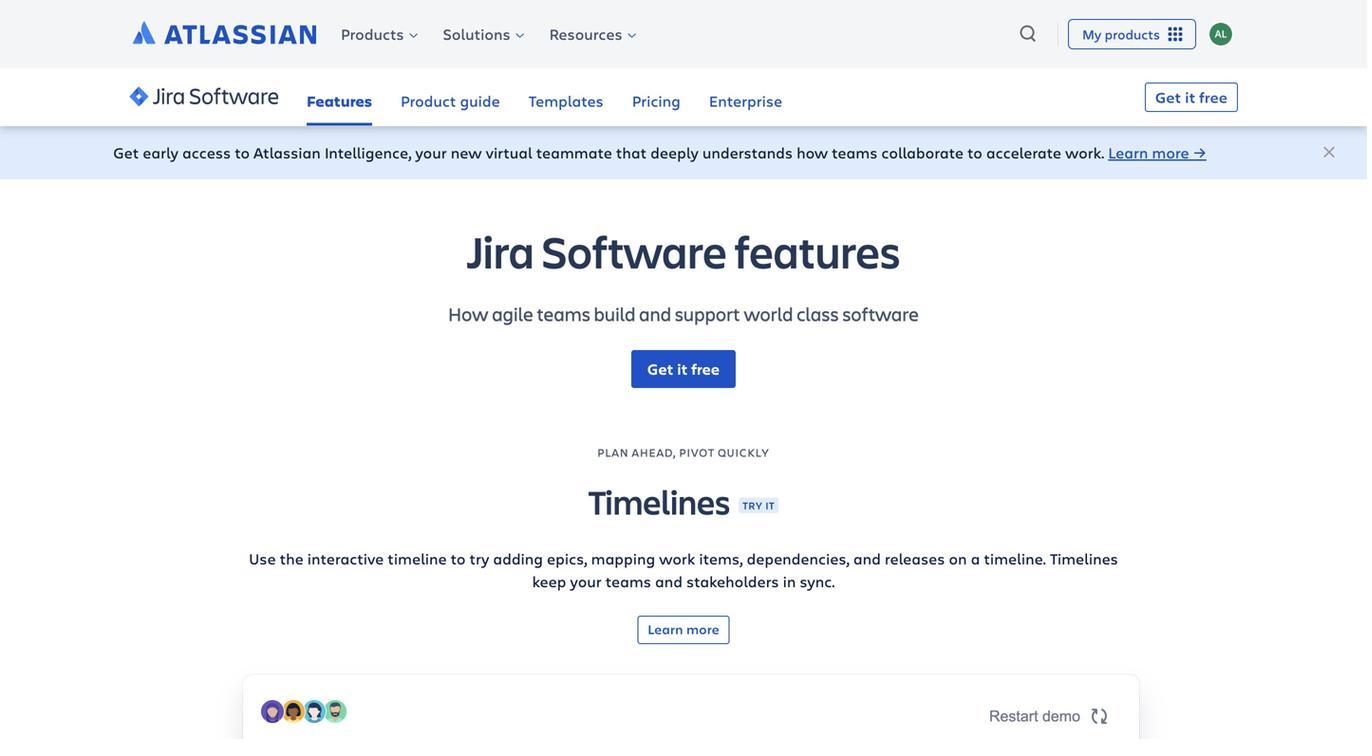 Task type: vqa. For each thing, say whether or not it's contained in the screenshot.
larger
no



Task type: locate. For each thing, give the bounding box(es) containing it.
1 vertical spatial free
[[691, 359, 720, 379]]

teams right how
[[832, 142, 878, 163]]

1 vertical spatial get it free link
[[631, 350, 736, 388]]

guide
[[460, 91, 500, 111]]

get down how agile teams build and support world class software
[[647, 359, 673, 379]]

teams down mapping on the bottom of the page
[[605, 571, 651, 592]]

learn left more
[[648, 620, 683, 638]]

0 vertical spatial get
[[1155, 87, 1181, 107]]

get
[[1155, 87, 1181, 107], [113, 142, 139, 163], [647, 359, 673, 379]]

new
[[451, 142, 482, 163]]

get it free up more →
[[1155, 87, 1227, 107]]

learn more link
[[637, 616, 730, 644]]

work.
[[1065, 142, 1104, 163]]

timelines down the "ahead,"
[[588, 479, 730, 524]]

collaborate
[[881, 142, 964, 163]]

get it free down how agile teams build and support world class software
[[647, 359, 720, 379]]

1 horizontal spatial teams
[[605, 571, 651, 592]]

1 horizontal spatial get
[[647, 359, 673, 379]]

0 horizontal spatial your
[[415, 142, 447, 163]]

0 horizontal spatial to
[[235, 142, 250, 163]]

1 vertical spatial get
[[113, 142, 139, 163]]

it right try
[[765, 499, 775, 513]]

products link
[[328, 20, 428, 48]]

0 vertical spatial get it free
[[1155, 87, 1227, 107]]

1 horizontal spatial timelines
[[1050, 549, 1118, 569]]

learn more
[[648, 620, 719, 638]]

solutions link
[[430, 20, 534, 48]]

2 horizontal spatial to
[[967, 142, 982, 163]]

access
[[182, 142, 231, 163]]

1 horizontal spatial it
[[765, 499, 775, 513]]

0 vertical spatial your
[[415, 142, 447, 163]]

to right access
[[235, 142, 250, 163]]

pivot
[[679, 445, 715, 460]]

get up learn more → link
[[1155, 87, 1181, 107]]

1 vertical spatial learn
[[648, 620, 683, 638]]

get it free link
[[1145, 83, 1238, 112], [631, 350, 736, 388]]

sync.
[[800, 571, 835, 592]]

1 horizontal spatial your
[[570, 571, 602, 592]]

1 horizontal spatial learn
[[1108, 142, 1148, 163]]

timelines right timeline.
[[1050, 549, 1118, 569]]

more →
[[1152, 142, 1206, 163]]

deeply
[[650, 142, 699, 163]]

jira software features
[[467, 221, 900, 281]]

build
[[594, 301, 636, 326]]

atlassian logo image
[[133, 21, 316, 44]]

2 vertical spatial get
[[647, 359, 673, 379]]

quickly
[[718, 445, 770, 460]]

0 horizontal spatial learn
[[648, 620, 683, 638]]

0 vertical spatial it
[[1185, 87, 1195, 107]]

class
[[797, 301, 839, 326]]

timeline.
[[984, 549, 1046, 569]]

how agile teams build and support world class software
[[448, 301, 919, 326]]

items,
[[699, 549, 743, 569]]

timelines
[[588, 479, 730, 524], [1050, 549, 1118, 569]]

teams right agile at the top left of page
[[537, 301, 590, 326]]

teammate
[[536, 142, 612, 163]]

2 horizontal spatial get
[[1155, 87, 1181, 107]]

free
[[1199, 87, 1227, 107], [691, 359, 720, 379]]

free down support
[[691, 359, 720, 379]]

0 vertical spatial timelines
[[588, 479, 730, 524]]

your left new
[[415, 142, 447, 163]]

0 horizontal spatial get it free
[[647, 359, 720, 379]]

to
[[235, 142, 250, 163], [967, 142, 982, 163], [451, 549, 466, 569]]

2 vertical spatial it
[[765, 499, 775, 513]]

and down work
[[655, 571, 683, 592]]

1 horizontal spatial get it free link
[[1145, 83, 1238, 112]]

get it free link down how agile teams build and support world class software
[[631, 350, 736, 388]]

0 horizontal spatial free
[[691, 359, 720, 379]]

0 horizontal spatial it
[[677, 359, 688, 379]]

your
[[415, 142, 447, 163], [570, 571, 602, 592]]

product guide
[[401, 91, 500, 111]]

and left releases
[[853, 549, 881, 569]]

demo
[[1042, 708, 1080, 725]]

learn right work.
[[1108, 142, 1148, 163]]

1 vertical spatial it
[[677, 359, 688, 379]]

it up more →
[[1185, 87, 1195, 107]]

mapping
[[591, 549, 655, 569]]

1 vertical spatial timelines
[[1050, 549, 1118, 569]]

it for the left 'get it free' link
[[677, 359, 688, 379]]

products
[[341, 24, 404, 44]]

releases
[[885, 549, 945, 569]]

0 horizontal spatial get it free link
[[631, 350, 736, 388]]

to left 'try'
[[451, 549, 466, 569]]

get it free link up more →
[[1145, 83, 1238, 112]]

1 horizontal spatial free
[[1199, 87, 1227, 107]]

world
[[744, 301, 793, 326]]

0 vertical spatial teams
[[832, 142, 878, 163]]

how
[[448, 301, 489, 326]]

2 vertical spatial teams
[[605, 571, 651, 592]]

0 vertical spatial free
[[1199, 87, 1227, 107]]

get left 'early'
[[113, 142, 139, 163]]

2 horizontal spatial teams
[[832, 142, 878, 163]]

app switcher image
[[1165, 24, 1186, 45]]

it
[[1185, 87, 1195, 107], [677, 359, 688, 379], [765, 499, 775, 513]]

1 vertical spatial and
[[853, 549, 881, 569]]

1 horizontal spatial to
[[451, 549, 466, 569]]

0 horizontal spatial get
[[113, 142, 139, 163]]

timeline
[[388, 549, 447, 569]]

it down how agile teams build and support world class software
[[677, 359, 688, 379]]

accelerate
[[986, 142, 1061, 163]]

0 vertical spatial get it free link
[[1145, 83, 1238, 112]]

the
[[280, 549, 304, 569]]

dependencies,
[[747, 549, 850, 569]]

intelligence,
[[325, 142, 411, 163]]

0 vertical spatial learn
[[1108, 142, 1148, 163]]

to left 'accelerate'
[[967, 142, 982, 163]]

how
[[797, 142, 828, 163]]

and right build
[[639, 301, 671, 326]]

and
[[639, 301, 671, 326], [853, 549, 881, 569], [655, 571, 683, 592]]

1 vertical spatial your
[[570, 571, 602, 592]]

your inside use the interactive timeline to try adding epics, mapping work items, dependencies, and releases on a timeline. timelines keep your teams and stakeholders in sync.
[[570, 571, 602, 592]]

teams
[[832, 142, 878, 163], [537, 301, 590, 326], [605, 571, 651, 592]]

free down apple lee image
[[1199, 87, 1227, 107]]

jira
[[467, 221, 534, 281]]

pricing
[[632, 91, 681, 111]]

get it free
[[1155, 87, 1227, 107], [647, 359, 720, 379]]

teams inside use the interactive timeline to try adding epics, mapping work items, dependencies, and releases on a timeline. timelines keep your teams and stakeholders in sync.
[[605, 571, 651, 592]]

your down epics,
[[570, 571, 602, 592]]

keep
[[532, 571, 566, 592]]

enterprise
[[709, 91, 782, 111]]

learn
[[1108, 142, 1148, 163], [648, 620, 683, 638]]

0 horizontal spatial teams
[[537, 301, 590, 326]]

learn inside 'link'
[[648, 620, 683, 638]]

1 horizontal spatial get it free
[[1155, 87, 1227, 107]]

2 horizontal spatial it
[[1185, 87, 1195, 107]]



Task type: describe. For each thing, give the bounding box(es) containing it.
get early access to atlassian intelligence, your new virtual teammate that deeply understands how teams collaborate to accelerate work. learn more →
[[113, 142, 1206, 163]]

more
[[686, 620, 719, 638]]

understands
[[702, 142, 793, 163]]

to inside use the interactive timeline to try adding epics, mapping work items, dependencies, and releases on a timeline. timelines keep your teams and stakeholders in sync.
[[451, 549, 466, 569]]

plan
[[597, 445, 629, 460]]

enterprise link
[[709, 69, 782, 126]]

support
[[675, 301, 740, 326]]

try
[[742, 499, 762, 513]]

templates
[[529, 91, 604, 111]]

1 vertical spatial teams
[[537, 301, 590, 326]]

0 vertical spatial and
[[639, 301, 671, 326]]

try
[[469, 549, 489, 569]]

timelines inside use the interactive timeline to try adding epics, mapping work items, dependencies, and releases on a timeline. timelines keep your teams and stakeholders in sync.
[[1050, 549, 1118, 569]]

2 vertical spatial and
[[655, 571, 683, 592]]

templates link
[[529, 69, 604, 126]]

software
[[842, 301, 919, 326]]

use
[[249, 549, 276, 569]]

restart demo button
[[978, 699, 1122, 734]]

restart demo
[[989, 708, 1080, 725]]

0 horizontal spatial timelines
[[588, 479, 730, 524]]

on
[[949, 549, 967, 569]]

work
[[659, 549, 695, 569]]

atlassian
[[254, 142, 321, 163]]

resources
[[549, 24, 622, 44]]

features
[[734, 221, 900, 281]]

ahead,
[[632, 445, 676, 460]]

timelines try it
[[588, 479, 775, 524]]

that
[[616, 142, 647, 163]]

product
[[401, 91, 456, 111]]

use the interactive timeline to try adding epics, mapping work items, dependencies, and releases on a timeline. timelines keep your teams and stakeholders in sync.
[[249, 549, 1118, 592]]

stakeholders
[[686, 571, 779, 592]]

adding
[[493, 549, 543, 569]]

1 vertical spatial get it free
[[647, 359, 720, 379]]

it inside timelines try it
[[765, 499, 775, 513]]

plan ahead, pivot quickly
[[597, 445, 770, 460]]

early
[[143, 142, 178, 163]]

software
[[542, 221, 727, 281]]

in
[[783, 571, 796, 592]]

collection of user avatars showing team members image
[[260, 699, 347, 724]]

features link
[[307, 69, 372, 126]]

it for 'get it free' link to the right
[[1185, 87, 1195, 107]]

a
[[971, 549, 980, 569]]

resources link
[[536, 20, 646, 48]]

virtual
[[486, 142, 532, 163]]

learn more → link
[[1108, 142, 1206, 163]]

solutions
[[443, 24, 510, 44]]

agile
[[492, 301, 533, 326]]

apple lee image
[[1209, 23, 1232, 46]]

features
[[307, 91, 372, 111]]

pricing link
[[632, 69, 681, 126]]

restart
[[989, 708, 1038, 725]]

product guide link
[[401, 69, 500, 126]]

epics,
[[547, 549, 587, 569]]

interactive
[[307, 549, 384, 569]]



